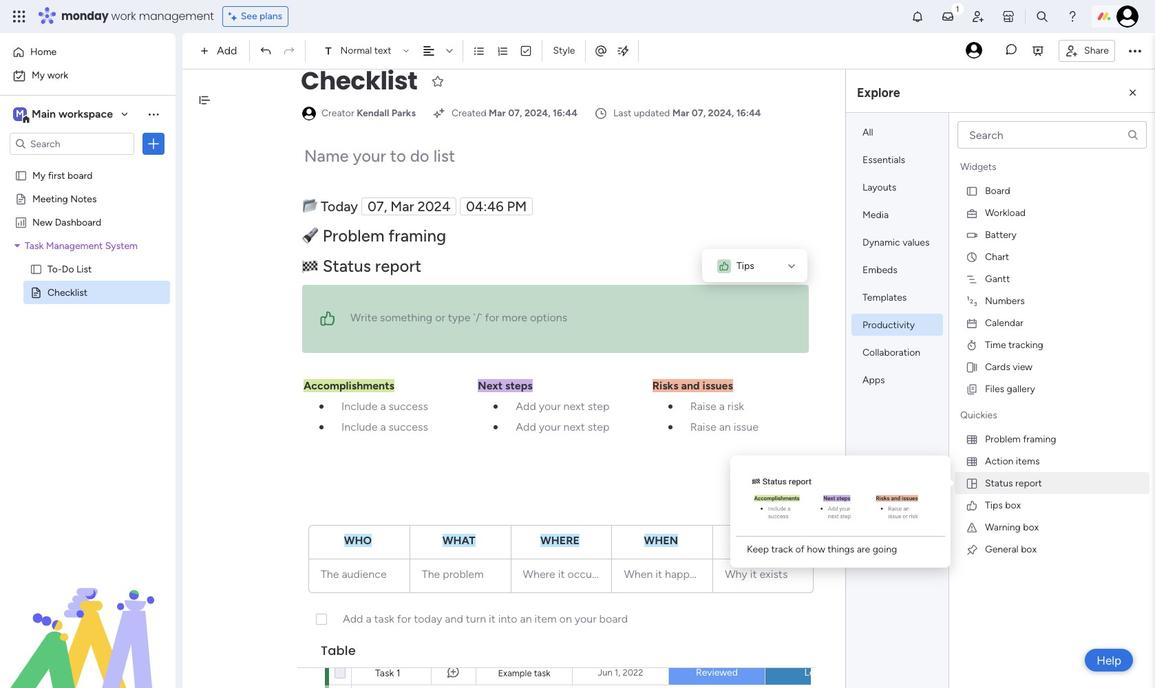 Task type: vqa. For each thing, say whether or not it's contained in the screenshot.
the 'update'
no



Task type: locate. For each thing, give the bounding box(es) containing it.
reviewed
[[696, 667, 738, 679]]

list box
[[0, 161, 176, 490]]

my down home at left top
[[32, 70, 45, 81]]

home link
[[8, 41, 167, 63]]

workload list item
[[955, 202, 1149, 224]]

mar left 2024
[[391, 198, 414, 215]]

report inside "list item"
[[1015, 477, 1042, 489]]

mar
[[489, 107, 506, 119], [672, 107, 689, 119], [391, 198, 414, 215]]

07, for 16:44
[[508, 107, 522, 119]]

creator
[[321, 107, 354, 119]]

1 vertical spatial status
[[985, 477, 1013, 489]]

time tracking
[[985, 339, 1043, 351]]

my left 'first'
[[32, 169, 46, 181]]

plans
[[260, 10, 282, 22]]

public dashboard image
[[14, 215, 28, 229]]

dynamic
[[862, 237, 900, 248]]

my for my first board
[[32, 169, 46, 181]]

1 horizontal spatial framing
[[1023, 433, 1056, 445]]

0 horizontal spatial report
[[375, 256, 421, 276]]

0 horizontal spatial status
[[323, 256, 371, 276]]

0 vertical spatial my
[[32, 70, 45, 81]]

search everything image
[[1035, 10, 1049, 23]]

0 vertical spatial options image
[[147, 137, 160, 151]]

workload
[[985, 207, 1026, 219]]

0 horizontal spatial 07,
[[368, 198, 387, 215]]

1 horizontal spatial work
[[111, 8, 136, 24]]

options image
[[147, 137, 160, 151], [306, 656, 317, 688]]

task left 1
[[375, 668, 394, 679]]

1 vertical spatial checklist
[[47, 286, 87, 298]]

task right caret down image
[[25, 240, 44, 251]]

general box
[[985, 543, 1037, 555]]

Search search field
[[957, 121, 1147, 149]]

1 vertical spatial framing
[[1023, 433, 1056, 445]]

problem up 🏁 status report
[[323, 226, 384, 246]]

my inside "option"
[[32, 70, 45, 81]]

lottie animation image
[[0, 549, 176, 688]]

0 horizontal spatial checklist
[[47, 286, 87, 298]]

framing inside 'list item'
[[1023, 433, 1056, 445]]

1 vertical spatial problem
[[985, 433, 1021, 445]]

1 image for next
[[494, 425, 498, 430]]

productivity list item
[[851, 314, 943, 336]]

jun
[[598, 668, 612, 678]]

warning box
[[985, 521, 1039, 533]]

1 vertical spatial tips
[[985, 499, 1003, 511]]

workspace image
[[13, 107, 27, 122]]

problem inside 'list item'
[[985, 433, 1021, 445]]

1 image down 'risks'
[[668, 425, 672, 430]]

report down the 🔦 problem framing
[[375, 256, 421, 276]]

0 vertical spatial status
[[323, 256, 371, 276]]

management
[[46, 240, 103, 251]]

1 horizontal spatial tips
[[985, 499, 1003, 511]]

1 horizontal spatial 1 image
[[668, 425, 672, 430]]

1 horizontal spatial options image
[[306, 656, 317, 688]]

board
[[67, 169, 93, 181]]

1 horizontal spatial 16:44
[[736, 107, 761, 119]]

checklist down do
[[47, 286, 87, 298]]

1 1 image from the left
[[494, 425, 498, 430]]

1 horizontal spatial checklist
[[301, 63, 417, 98]]

widgets
[[960, 161, 996, 173]]

things
[[828, 544, 854, 556]]

general box list item
[[955, 538, 1149, 560]]

work inside "option"
[[47, 70, 68, 81]]

tips inside tips box "list item"
[[985, 499, 1003, 511]]

main workspace
[[32, 107, 113, 120]]

🏁
[[302, 256, 319, 276]]

chart list item
[[955, 246, 1149, 268]]

1 image for risks and issues
[[668, 405, 672, 409]]

1 2024, from the left
[[524, 107, 550, 119]]

Table field
[[317, 642, 359, 660]]

1 vertical spatial report
[[1015, 477, 1042, 489]]

notifications image
[[911, 10, 924, 23]]

risks
[[652, 379, 678, 392]]

07, for 2024
[[368, 198, 387, 215]]

work
[[111, 8, 136, 24], [47, 70, 68, 81]]

2 1 image from the left
[[668, 425, 672, 430]]

checklist inside "list box"
[[47, 286, 87, 298]]

07, right updated
[[692, 107, 706, 119]]

normal
[[340, 45, 372, 56]]

add
[[217, 44, 237, 57]]

1 image down next
[[494, 425, 498, 430]]

cards
[[985, 361, 1010, 373]]

battery
[[985, 229, 1017, 241]]

workspace selection element
[[13, 106, 115, 124]]

0 horizontal spatial task
[[25, 240, 44, 251]]

home
[[30, 46, 57, 58]]

gantt
[[985, 273, 1010, 285]]

0 vertical spatial task
[[25, 240, 44, 251]]

how
[[807, 544, 825, 556]]

notes
[[70, 193, 97, 204]]

0 vertical spatial framing
[[388, 226, 446, 246]]

report
[[375, 256, 421, 276], [1015, 477, 1042, 489]]

add button
[[195, 40, 245, 62]]

task
[[534, 668, 550, 678]]

box for tips box
[[1005, 499, 1021, 511]]

0 horizontal spatial mar
[[391, 198, 414, 215]]

0 horizontal spatial options image
[[147, 137, 160, 151]]

where
[[540, 534, 580, 547]]

action items
[[985, 455, 1040, 467]]

🏁 status report
[[302, 256, 421, 276]]

options image down the workspace options icon
[[147, 137, 160, 151]]

all list item
[[851, 121, 943, 143]]

tips for tips box
[[985, 499, 1003, 511]]

2024,
[[524, 107, 550, 119], [708, 107, 734, 119]]

tips
[[737, 260, 754, 272], [985, 499, 1003, 511]]

1 image for next steps
[[494, 405, 498, 409]]

1 image
[[951, 1, 964, 16], [319, 405, 324, 409], [494, 405, 498, 409], [668, 405, 672, 409], [319, 425, 324, 430]]

option
[[0, 163, 176, 166]]

1 horizontal spatial report
[[1015, 477, 1042, 489]]

box down "status report"
[[1005, 499, 1021, 511]]

07,
[[508, 107, 522, 119], [692, 107, 706, 119], [368, 198, 387, 215]]

my work link
[[8, 65, 167, 87]]

creator kendall parks
[[321, 107, 416, 119]]

box inside "list item"
[[1005, 499, 1021, 511]]

problem up the action
[[985, 433, 1021, 445]]

checklist down normal
[[301, 63, 417, 98]]

1 image for risks
[[668, 425, 672, 430]]

work right monday
[[111, 8, 136, 24]]

box right warning
[[1023, 521, 1039, 533]]

my
[[32, 70, 45, 81], [32, 169, 46, 181]]

04:46
[[466, 198, 504, 215]]

tips box list item
[[955, 494, 1149, 516]]

framing down 2024
[[388, 226, 446, 246]]

update feed image
[[941, 10, 955, 23]]

1 image
[[494, 425, 498, 430], [668, 425, 672, 430]]

next steps
[[478, 379, 533, 392]]

my work
[[32, 70, 68, 81]]

values
[[902, 237, 930, 248]]

1 vertical spatial box
[[1023, 521, 1039, 533]]

0 horizontal spatial 16:44
[[553, 107, 578, 119]]

search image
[[1127, 129, 1139, 141]]

status inside "list item"
[[985, 477, 1013, 489]]

see
[[241, 10, 257, 22]]

see plans button
[[222, 6, 289, 27]]

checklist
[[301, 63, 417, 98], [47, 286, 87, 298]]

mar right 'created'
[[489, 107, 506, 119]]

box right general
[[1021, 543, 1037, 555]]

tracking
[[1008, 339, 1043, 351]]

task 1
[[375, 668, 400, 679]]

options image left table
[[306, 656, 317, 688]]

07, up the 🔦 problem framing
[[368, 198, 387, 215]]

0 vertical spatial box
[[1005, 499, 1021, 511]]

task management system
[[25, 240, 138, 251]]

status right 🏁
[[323, 256, 371, 276]]

1 horizontal spatial 07,
[[508, 107, 522, 119]]

1 image for accomplishments
[[319, 405, 324, 409]]

table
[[321, 642, 356, 659]]

public board image
[[14, 169, 28, 182], [14, 192, 28, 205], [30, 262, 43, 275], [30, 286, 43, 299]]

board activity image
[[966, 42, 982, 58]]

work for my
[[47, 70, 68, 81]]

1 vertical spatial work
[[47, 70, 68, 81]]

problem
[[323, 226, 384, 246], [985, 433, 1021, 445]]

last updated mar 07, 2024, 16:44
[[613, 107, 761, 119]]

new dashboard
[[32, 216, 101, 228]]

why
[[749, 534, 775, 547]]

home option
[[8, 41, 167, 63]]

mar right updated
[[672, 107, 689, 119]]

status down the action
[[985, 477, 1013, 489]]

apps
[[862, 374, 885, 386]]

dynamic values image
[[616, 44, 630, 58]]

productivity
[[862, 319, 915, 331]]

1 horizontal spatial task
[[375, 668, 394, 679]]

dynamic values
[[862, 237, 930, 248]]

1,
[[615, 668, 620, 678]]

work down home at left top
[[47, 70, 68, 81]]

0 vertical spatial report
[[375, 256, 421, 276]]

framing up items
[[1023, 433, 1056, 445]]

first
[[48, 169, 65, 181]]

0 vertical spatial checklist
[[301, 63, 417, 98]]

2 vertical spatial box
[[1021, 543, 1037, 555]]

created
[[451, 107, 486, 119]]

created mar 07, 2024, 16:44
[[451, 107, 578, 119]]

help
[[1097, 654, 1121, 667]]

0 horizontal spatial 1 image
[[494, 425, 498, 430]]

0 horizontal spatial work
[[47, 70, 68, 81]]

1 vertical spatial task
[[375, 668, 394, 679]]

📂 today 07, mar 2024
[[302, 198, 450, 215]]

0 horizontal spatial tips
[[737, 260, 754, 272]]

0 vertical spatial work
[[111, 8, 136, 24]]

07, right 'created'
[[508, 107, 522, 119]]

1 vertical spatial my
[[32, 169, 46, 181]]

Checklist field
[[297, 63, 421, 99]]

task for task 1
[[375, 668, 394, 679]]

low
[[804, 667, 822, 679]]

tips for tips
[[737, 260, 754, 272]]

collaboration
[[862, 347, 920, 359]]

report down items
[[1015, 477, 1042, 489]]

today
[[321, 198, 358, 215]]

1 horizontal spatial 2024,
[[708, 107, 734, 119]]

problem framing list item
[[955, 428, 1149, 450]]

0 horizontal spatial problem
[[323, 226, 384, 246]]

Search in workspace field
[[29, 136, 115, 152]]

action
[[985, 455, 1013, 467]]

0 vertical spatial tips
[[737, 260, 754, 272]]

task
[[25, 240, 44, 251], [375, 668, 394, 679]]

1 horizontal spatial problem
[[985, 433, 1021, 445]]

None search field
[[957, 121, 1147, 149]]

example task
[[498, 668, 550, 678]]

0 horizontal spatial 2024,
[[524, 107, 550, 119]]

my first board
[[32, 169, 93, 181]]

monday marketplace image
[[1001, 10, 1015, 23]]

invite members image
[[971, 10, 985, 23]]

1 horizontal spatial status
[[985, 477, 1013, 489]]



Task type: describe. For each thing, give the bounding box(es) containing it.
public board image for my
[[14, 169, 28, 182]]

new
[[32, 216, 52, 228]]

cards view list item
[[955, 356, 1149, 378]]

04:46 pm
[[466, 198, 527, 215]]

files gallery list item
[[955, 378, 1149, 400]]

see plans
[[241, 10, 282, 22]]

items
[[1016, 455, 1040, 467]]

are
[[857, 544, 870, 556]]

1
[[396, 668, 400, 679]]

embeds list item
[[851, 259, 943, 281]]

last
[[613, 107, 631, 119]]

text
[[374, 45, 391, 56]]

meeting notes
[[32, 193, 97, 204]]

1 vertical spatial options image
[[306, 656, 317, 688]]

0 vertical spatial problem
[[323, 226, 384, 246]]

main
[[32, 107, 56, 120]]

status report
[[985, 477, 1042, 489]]

numbers list item
[[955, 290, 1149, 312]]

layouts
[[862, 182, 896, 193]]

numbered list image
[[497, 45, 509, 57]]

problem framing
[[985, 433, 1056, 445]]

help image
[[1066, 10, 1079, 23]]

help button
[[1085, 649, 1133, 672]]

system
[[105, 240, 138, 251]]

workspace options image
[[147, 107, 160, 121]]

of
[[795, 544, 804, 556]]

public board image for meeting
[[14, 192, 28, 205]]

1 horizontal spatial mar
[[489, 107, 506, 119]]

templates list item
[[851, 286, 943, 308]]

pm
[[507, 198, 527, 215]]

2 2024, from the left
[[708, 107, 734, 119]]

2 horizontal spatial mar
[[672, 107, 689, 119]]

2022
[[623, 668, 643, 678]]

add to favorites image
[[431, 74, 445, 88]]

box for warning box
[[1023, 521, 1039, 533]]

collaboration list item
[[851, 341, 943, 363]]

0 horizontal spatial framing
[[388, 226, 446, 246]]

list
[[76, 263, 92, 275]]

calendar list item
[[955, 312, 1149, 334]]

steps
[[505, 379, 533, 392]]

jun 1, 2022
[[598, 668, 643, 678]]

management
[[139, 8, 214, 24]]

essentials
[[862, 154, 905, 166]]

do
[[62, 263, 74, 275]]

gantt list item
[[955, 268, 1149, 290]]

2 horizontal spatial 07,
[[692, 107, 706, 119]]

example
[[498, 668, 532, 678]]

my for my work
[[32, 70, 45, 81]]

workspace
[[58, 107, 113, 120]]

to-
[[47, 263, 62, 275]]

2024
[[417, 198, 450, 215]]

to-do list
[[47, 263, 92, 275]]

templates
[[862, 292, 907, 304]]

warning box list item
[[955, 516, 1149, 538]]

action items list item
[[955, 450, 1149, 472]]

chart
[[985, 251, 1009, 263]]

going
[[873, 544, 897, 556]]

board list item
[[955, 180, 1149, 202]]

monday work management
[[61, 8, 214, 24]]

when
[[644, 534, 678, 547]]

box for general box
[[1021, 543, 1037, 555]]

caret down image
[[14, 241, 20, 250]]

v2 ellipsis image
[[1129, 42, 1141, 60]]

cards view
[[985, 361, 1033, 373]]

monday
[[61, 8, 108, 24]]

gallery
[[1007, 383, 1035, 395]]

share button
[[1059, 40, 1115, 62]]

normal text
[[340, 45, 391, 56]]

style button
[[547, 39, 581, 63]]

🔦 problem framing
[[302, 226, 446, 246]]

mention image
[[594, 44, 608, 57]]

task for task management system
[[25, 240, 44, 251]]

files gallery
[[985, 383, 1035, 395]]

media list item
[[851, 204, 943, 226]]

all
[[862, 127, 873, 138]]

numbers
[[985, 295, 1025, 307]]

general
[[985, 543, 1019, 555]]

essentials list item
[[851, 149, 943, 171]]

📂
[[302, 198, 317, 215]]

who
[[344, 534, 372, 547]]

files
[[985, 383, 1004, 395]]

button padding image
[[1126, 86, 1140, 100]]

public board image for to-
[[30, 262, 43, 275]]

work for monday
[[111, 8, 136, 24]]

lottie animation element
[[0, 549, 176, 688]]

what
[[442, 534, 475, 547]]

kendall
[[357, 107, 389, 119]]

issues
[[702, 379, 733, 392]]

kendall parks image
[[1116, 6, 1138, 28]]

warning
[[985, 521, 1021, 533]]

and
[[681, 379, 700, 392]]

apps list item
[[851, 369, 943, 391]]

track
[[771, 544, 793, 556]]

time
[[985, 339, 1006, 351]]

1 16:44 from the left
[[553, 107, 578, 119]]

risks and issues
[[652, 379, 733, 392]]

style
[[553, 45, 575, 56]]

view
[[1013, 361, 1033, 373]]

share
[[1084, 44, 1109, 56]]

tips box
[[985, 499, 1021, 511]]

updated
[[634, 107, 670, 119]]

2 16:44 from the left
[[736, 107, 761, 119]]

select product image
[[12, 10, 26, 23]]

embeds
[[862, 264, 897, 276]]

time tracking list item
[[955, 334, 1149, 356]]

media
[[862, 209, 889, 221]]

undo ⌘+z image
[[260, 45, 272, 57]]

layouts list item
[[851, 176, 943, 198]]

dynamic values list item
[[851, 231, 943, 253]]

accomplishments
[[304, 379, 394, 392]]

parks
[[392, 107, 416, 119]]

status report list item
[[955, 472, 1149, 494]]

m
[[16, 108, 24, 120]]

bulleted list image
[[473, 45, 486, 57]]

list box containing my first board
[[0, 161, 176, 490]]

checklist image
[[520, 45, 532, 57]]

my work option
[[8, 65, 167, 87]]

battery list item
[[955, 224, 1149, 246]]

meeting
[[32, 193, 68, 204]]

quickies
[[960, 410, 997, 421]]

checklist inside field
[[301, 63, 417, 98]]

board
[[985, 185, 1010, 197]]



